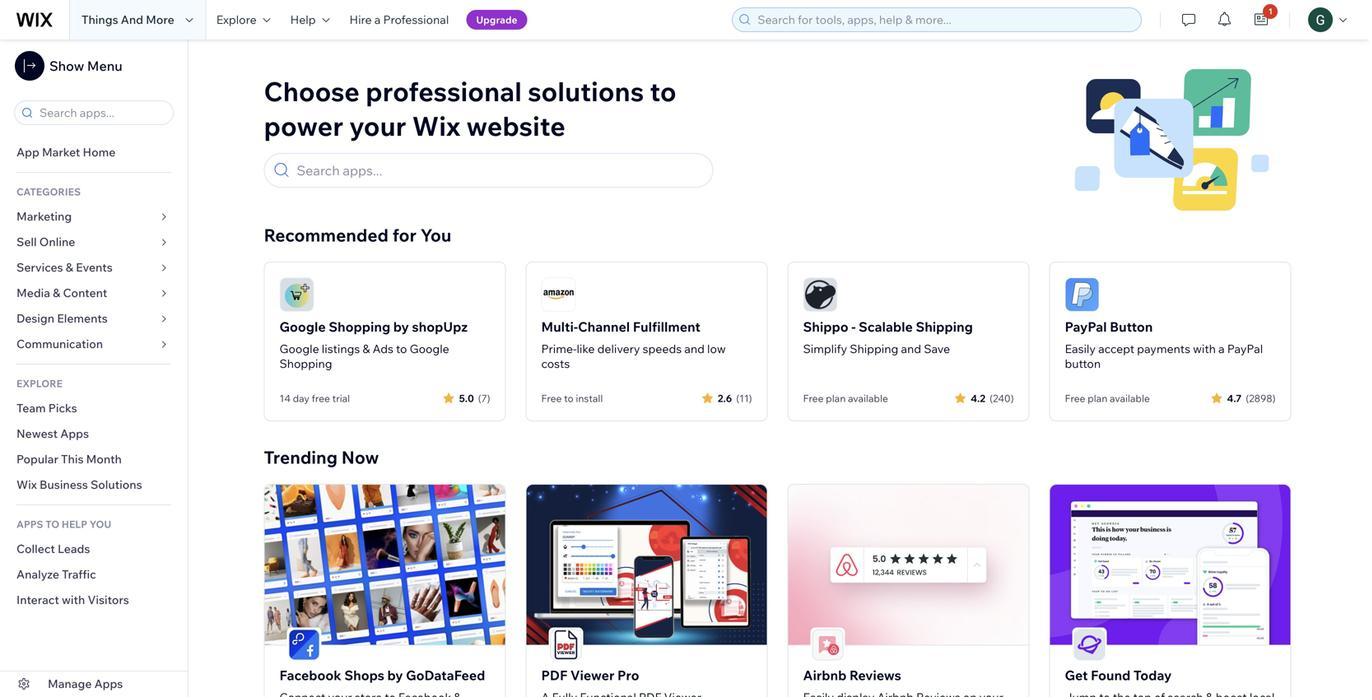 Task type: describe. For each thing, give the bounding box(es) containing it.
leads
[[58, 542, 90, 556]]

google shopping by shopupz google listings & ads to google shopping
[[280, 319, 468, 371]]

1 vertical spatial shopping
[[280, 357, 332, 371]]

scalable
[[859, 319, 913, 335]]

popular
[[16, 452, 58, 467]]

pdf
[[542, 668, 568, 684]]

shippo - scalable shipping icon image
[[804, 278, 838, 312]]

0 vertical spatial paypal
[[1066, 319, 1108, 335]]

recommended for you
[[264, 224, 452, 246]]

paypal button easily accept payments with a paypal button
[[1066, 319, 1264, 371]]

found
[[1092, 668, 1131, 684]]

to
[[45, 519, 59, 531]]

hire a professional
[[350, 12, 449, 27]]

wix business solutions link
[[0, 473, 188, 498]]

solutions
[[91, 478, 142, 492]]

sell online
[[16, 235, 75, 249]]

collect leads link
[[0, 537, 188, 563]]

1 horizontal spatial paypal
[[1228, 342, 1264, 356]]

facebook shops by godatafeed
[[280, 668, 486, 684]]

shippo
[[804, 319, 849, 335]]

interact with visitors link
[[0, 588, 188, 614]]

pdf viewer pro
[[542, 668, 640, 684]]

google shopping by shopupz icon image
[[280, 278, 314, 312]]

payments
[[1138, 342, 1191, 356]]

things and more
[[82, 12, 174, 27]]

marketing
[[16, 209, 72, 224]]

& for services
[[66, 260, 73, 275]]

multi-channel fulfillment icon image
[[542, 278, 576, 312]]

newest
[[16, 427, 58, 441]]

interact
[[16, 593, 59, 608]]

facebook
[[280, 668, 342, 684]]

business
[[40, 478, 88, 492]]

with inside sidebar element
[[62, 593, 85, 608]]

month
[[86, 452, 122, 467]]

2 vertical spatial to
[[564, 393, 574, 405]]

1 button
[[1244, 0, 1280, 40]]

more
[[146, 12, 174, 27]]

free for paypal
[[1066, 393, 1086, 405]]

team
[[16, 401, 46, 416]]

this
[[61, 452, 84, 467]]

(7)
[[478, 393, 491, 405]]

ads
[[373, 342, 394, 356]]

to inside google shopping by shopupz google listings & ads to google shopping
[[396, 342, 407, 356]]

hire
[[350, 12, 372, 27]]

professional
[[383, 12, 449, 27]]

newest apps link
[[0, 422, 188, 447]]

0 vertical spatial shopping
[[329, 319, 391, 335]]

choose professional solutions to power your wix website
[[264, 75, 677, 143]]

by for godatafeed
[[388, 668, 403, 684]]

free for multi-
[[542, 393, 562, 405]]

Search for tools, apps, help & more... field
[[753, 8, 1137, 31]]

media & content link
[[0, 281, 188, 306]]

like
[[577, 342, 595, 356]]

sidebar element
[[0, 40, 189, 698]]

picks
[[48, 401, 77, 416]]

today
[[1134, 668, 1172, 684]]

explore
[[216, 12, 257, 27]]

show menu button
[[15, 51, 122, 81]]

0 vertical spatial shipping
[[916, 319, 974, 335]]

google down google shopping by shopupz icon in the top of the page
[[280, 319, 326, 335]]

available for scalable
[[848, 393, 889, 405]]

services & events
[[16, 260, 113, 275]]

categories
[[16, 186, 81, 198]]

website
[[467, 109, 566, 143]]

5.0 (7)
[[459, 393, 491, 405]]

collect
[[16, 542, 55, 556]]

manage apps link
[[0, 672, 188, 698]]

4.7
[[1228, 393, 1242, 405]]

channel
[[578, 319, 630, 335]]

4.7 (2898)
[[1228, 393, 1276, 405]]

costs
[[542, 357, 570, 371]]

sell online link
[[0, 230, 188, 255]]

4.2
[[971, 393, 986, 405]]

speeds
[[643, 342, 682, 356]]

app
[[16, 145, 39, 159]]

-
[[852, 319, 856, 335]]

analyze
[[16, 568, 59, 582]]

explore
[[16, 378, 63, 390]]

button
[[1066, 357, 1101, 371]]

& for media
[[53, 286, 60, 300]]

online
[[39, 235, 75, 249]]

popular this month link
[[0, 447, 188, 473]]

home
[[83, 145, 116, 159]]

you
[[90, 519, 111, 531]]

now
[[342, 447, 379, 469]]

free for shippo
[[804, 393, 824, 405]]

& inside google shopping by shopupz google listings & ads to google shopping
[[363, 342, 370, 356]]

and inside multi-channel fulfillment prime-like delivery speeds and low costs
[[685, 342, 705, 356]]

show
[[49, 58, 84, 74]]

button
[[1111, 319, 1154, 335]]

trending now
[[264, 447, 379, 469]]

help button
[[281, 0, 340, 40]]

choose
[[264, 75, 360, 108]]

get found today
[[1066, 668, 1172, 684]]

popular this month
[[16, 452, 122, 467]]

search apps... field inside sidebar element
[[35, 101, 168, 124]]



Task type: vqa. For each thing, say whether or not it's contained in the screenshot.


Task type: locate. For each thing, give the bounding box(es) containing it.
0 horizontal spatial free plan available
[[804, 393, 889, 405]]

0 horizontal spatial free
[[542, 393, 562, 405]]

2 free plan available from the left
[[1066, 393, 1151, 405]]

search apps... field down website
[[292, 154, 706, 187]]

1 vertical spatial paypal
[[1228, 342, 1264, 356]]

by inside google shopping by shopupz google listings & ads to google shopping
[[394, 319, 409, 335]]

0 horizontal spatial &
[[53, 286, 60, 300]]

simplify
[[804, 342, 848, 356]]

airbnb reviews icon image
[[789, 485, 1029, 646], [813, 630, 844, 661]]

free plan available down button in the right of the page
[[1066, 393, 1151, 405]]

1 horizontal spatial plan
[[1088, 393, 1108, 405]]

1 horizontal spatial shipping
[[916, 319, 974, 335]]

help
[[291, 12, 316, 27]]

airbnb reviews
[[804, 668, 902, 684]]

free down button in the right of the page
[[1066, 393, 1086, 405]]

2 horizontal spatial free
[[1066, 393, 1086, 405]]

recommended
[[264, 224, 389, 246]]

(11)
[[737, 393, 753, 405]]

pdf viewer pro icon image
[[527, 485, 767, 646], [551, 630, 582, 661]]

shopping up day
[[280, 357, 332, 371]]

shopupz
[[412, 319, 468, 335]]

2 horizontal spatial &
[[363, 342, 370, 356]]

search apps... field up home
[[35, 101, 168, 124]]

with right the payments
[[1194, 342, 1217, 356]]

wix inside the wix business solutions link
[[16, 478, 37, 492]]

communication
[[16, 337, 106, 351]]

paypal up 4.7 (2898)
[[1228, 342, 1264, 356]]

team picks
[[16, 401, 77, 416]]

0 horizontal spatial shipping
[[850, 342, 899, 356]]

1 vertical spatial by
[[388, 668, 403, 684]]

0 vertical spatial &
[[66, 260, 73, 275]]

and left save
[[902, 342, 922, 356]]

2 and from the left
[[902, 342, 922, 356]]

by up ads
[[394, 319, 409, 335]]

market
[[42, 145, 80, 159]]

with down traffic
[[62, 593, 85, 608]]

4.2 (240)
[[971, 393, 1015, 405]]

to inside choose professional solutions to power your wix website
[[650, 75, 677, 108]]

help
[[62, 519, 87, 531]]

and
[[685, 342, 705, 356], [902, 342, 922, 356]]

(240)
[[990, 393, 1015, 405]]

1 horizontal spatial &
[[66, 260, 73, 275]]

upgrade
[[476, 14, 518, 26]]

to left the install on the left bottom of the page
[[564, 393, 574, 405]]

14 day free trial
[[280, 393, 350, 405]]

media
[[16, 286, 50, 300]]

1 horizontal spatial free plan available
[[1066, 393, 1151, 405]]

1 free from the left
[[542, 393, 562, 405]]

0 horizontal spatial paypal
[[1066, 319, 1108, 335]]

and
[[121, 12, 143, 27]]

0 vertical spatial search apps... field
[[35, 101, 168, 124]]

free plan available for easily
[[1066, 393, 1151, 405]]

and inside shippo - scalable shipping simplify shipping and save
[[902, 342, 922, 356]]

by for shopupz
[[394, 319, 409, 335]]

1 horizontal spatial available
[[1110, 393, 1151, 405]]

analyze traffic
[[16, 568, 96, 582]]

free plan available for scalable
[[804, 393, 889, 405]]

wix business solutions
[[16, 478, 142, 492]]

facebook shops by godatafeed icon image
[[265, 485, 505, 646], [289, 630, 320, 661]]

0 horizontal spatial plan
[[826, 393, 846, 405]]

plan down button in the right of the page
[[1088, 393, 1108, 405]]

0 vertical spatial apps
[[60, 427, 89, 441]]

google down "shopupz"
[[410, 342, 450, 356]]

1 horizontal spatial and
[[902, 342, 922, 356]]

apps for newest apps
[[60, 427, 89, 441]]

1 and from the left
[[685, 342, 705, 356]]

shipping up save
[[916, 319, 974, 335]]

collect leads
[[16, 542, 90, 556]]

fulfillment
[[633, 319, 701, 335]]

for
[[393, 224, 417, 246]]

apps up this
[[60, 427, 89, 441]]

accept
[[1099, 342, 1135, 356]]

to right ads
[[396, 342, 407, 356]]

available down the accept
[[1110, 393, 1151, 405]]

install
[[576, 393, 603, 405]]

2 plan from the left
[[1088, 393, 1108, 405]]

you
[[421, 224, 452, 246]]

by right shops
[[388, 668, 403, 684]]

team picks link
[[0, 396, 188, 422]]

delivery
[[598, 342, 640, 356]]

&
[[66, 260, 73, 275], [53, 286, 60, 300], [363, 342, 370, 356]]

(2898)
[[1247, 393, 1276, 405]]

services
[[16, 260, 63, 275]]

1 vertical spatial to
[[396, 342, 407, 356]]

multi-
[[542, 319, 578, 335]]

visitors
[[88, 593, 129, 608]]

3 free from the left
[[1066, 393, 1086, 405]]

apps for manage apps
[[94, 677, 123, 692]]

wix down popular
[[16, 478, 37, 492]]

things
[[82, 12, 118, 27]]

0 vertical spatial to
[[650, 75, 677, 108]]

1 vertical spatial wix
[[16, 478, 37, 492]]

& left ads
[[363, 342, 370, 356]]

shipping down the scalable
[[850, 342, 899, 356]]

1 horizontal spatial a
[[1219, 342, 1226, 356]]

google
[[280, 319, 326, 335], [280, 342, 319, 356], [410, 342, 450, 356]]

a inside paypal button easily accept payments with a paypal button
[[1219, 342, 1226, 356]]

free
[[312, 393, 330, 405]]

1 horizontal spatial apps
[[94, 677, 123, 692]]

1 plan from the left
[[826, 393, 846, 405]]

shopping up listings
[[329, 319, 391, 335]]

your
[[349, 109, 407, 143]]

1 horizontal spatial wix
[[412, 109, 461, 143]]

0 horizontal spatial apps
[[60, 427, 89, 441]]

solutions
[[528, 75, 644, 108]]

with inside paypal button easily accept payments with a paypal button
[[1194, 342, 1217, 356]]

1 vertical spatial with
[[62, 593, 85, 608]]

easily
[[1066, 342, 1096, 356]]

1 vertical spatial shipping
[[850, 342, 899, 356]]

a inside hire a professional link
[[375, 12, 381, 27]]

google left listings
[[280, 342, 319, 356]]

shops
[[345, 668, 385, 684]]

plan for easily
[[1088, 393, 1108, 405]]

1 vertical spatial search apps... field
[[292, 154, 706, 187]]

day
[[293, 393, 310, 405]]

hire a professional link
[[340, 0, 459, 40]]

shippo - scalable shipping simplify shipping and save
[[804, 319, 974, 356]]

elements
[[57, 311, 108, 326]]

2 free from the left
[[804, 393, 824, 405]]

get found today  icon image
[[1051, 485, 1291, 646], [1075, 630, 1106, 661]]

paypal up the easily
[[1066, 319, 1108, 335]]

0 horizontal spatial available
[[848, 393, 889, 405]]

0 vertical spatial with
[[1194, 342, 1217, 356]]

& left events
[[66, 260, 73, 275]]

a right the "hire"
[[375, 12, 381, 27]]

1 free plan available from the left
[[804, 393, 889, 405]]

Search apps... field
[[35, 101, 168, 124], [292, 154, 706, 187]]

marketing link
[[0, 204, 188, 230]]

0 vertical spatial by
[[394, 319, 409, 335]]

1 horizontal spatial search apps... field
[[292, 154, 706, 187]]

1 vertical spatial apps
[[94, 677, 123, 692]]

save
[[924, 342, 951, 356]]

plan down simplify
[[826, 393, 846, 405]]

to
[[650, 75, 677, 108], [396, 342, 407, 356], [564, 393, 574, 405]]

free plan available down simplify
[[804, 393, 889, 405]]

& right media
[[53, 286, 60, 300]]

services & events link
[[0, 255, 188, 281]]

apps right manage
[[94, 677, 123, 692]]

upgrade button
[[467, 10, 528, 30]]

wix inside choose professional solutions to power your wix website
[[412, 109, 461, 143]]

2.6 (11)
[[718, 393, 753, 405]]

0 vertical spatial wix
[[412, 109, 461, 143]]

0 horizontal spatial to
[[396, 342, 407, 356]]

a right the payments
[[1219, 342, 1226, 356]]

paypal button icon image
[[1066, 278, 1100, 312]]

analyze traffic link
[[0, 563, 188, 588]]

to right solutions
[[650, 75, 677, 108]]

1 horizontal spatial to
[[564, 393, 574, 405]]

0 horizontal spatial wix
[[16, 478, 37, 492]]

0 horizontal spatial search apps... field
[[35, 101, 168, 124]]

prime-
[[542, 342, 577, 356]]

events
[[76, 260, 113, 275]]

1 available from the left
[[848, 393, 889, 405]]

wix down professional
[[412, 109, 461, 143]]

5.0
[[459, 393, 474, 405]]

free plan available
[[804, 393, 889, 405], [1066, 393, 1151, 405]]

sell
[[16, 235, 37, 249]]

2 horizontal spatial to
[[650, 75, 677, 108]]

2 vertical spatial &
[[363, 342, 370, 356]]

free
[[542, 393, 562, 405], [804, 393, 824, 405], [1066, 393, 1086, 405]]

1 horizontal spatial with
[[1194, 342, 1217, 356]]

0 horizontal spatial a
[[375, 12, 381, 27]]

content
[[63, 286, 107, 300]]

0 horizontal spatial and
[[685, 342, 705, 356]]

and left low
[[685, 342, 705, 356]]

2 available from the left
[[1110, 393, 1151, 405]]

0 vertical spatial a
[[375, 12, 381, 27]]

apps
[[60, 427, 89, 441], [94, 677, 123, 692]]

1 vertical spatial &
[[53, 286, 60, 300]]

free down simplify
[[804, 393, 824, 405]]

available down shippo - scalable shipping simplify shipping and save
[[848, 393, 889, 405]]

1 horizontal spatial free
[[804, 393, 824, 405]]

free to install
[[542, 393, 603, 405]]

shipping
[[916, 319, 974, 335], [850, 342, 899, 356]]

1
[[1269, 6, 1273, 16]]

godatafeed
[[406, 668, 486, 684]]

app market home
[[16, 145, 116, 159]]

free down costs
[[542, 393, 562, 405]]

1 vertical spatial a
[[1219, 342, 1226, 356]]

available for easily
[[1110, 393, 1151, 405]]

design elements link
[[0, 306, 188, 332]]

plan for scalable
[[826, 393, 846, 405]]

0 horizontal spatial with
[[62, 593, 85, 608]]

newest apps
[[16, 427, 89, 441]]



